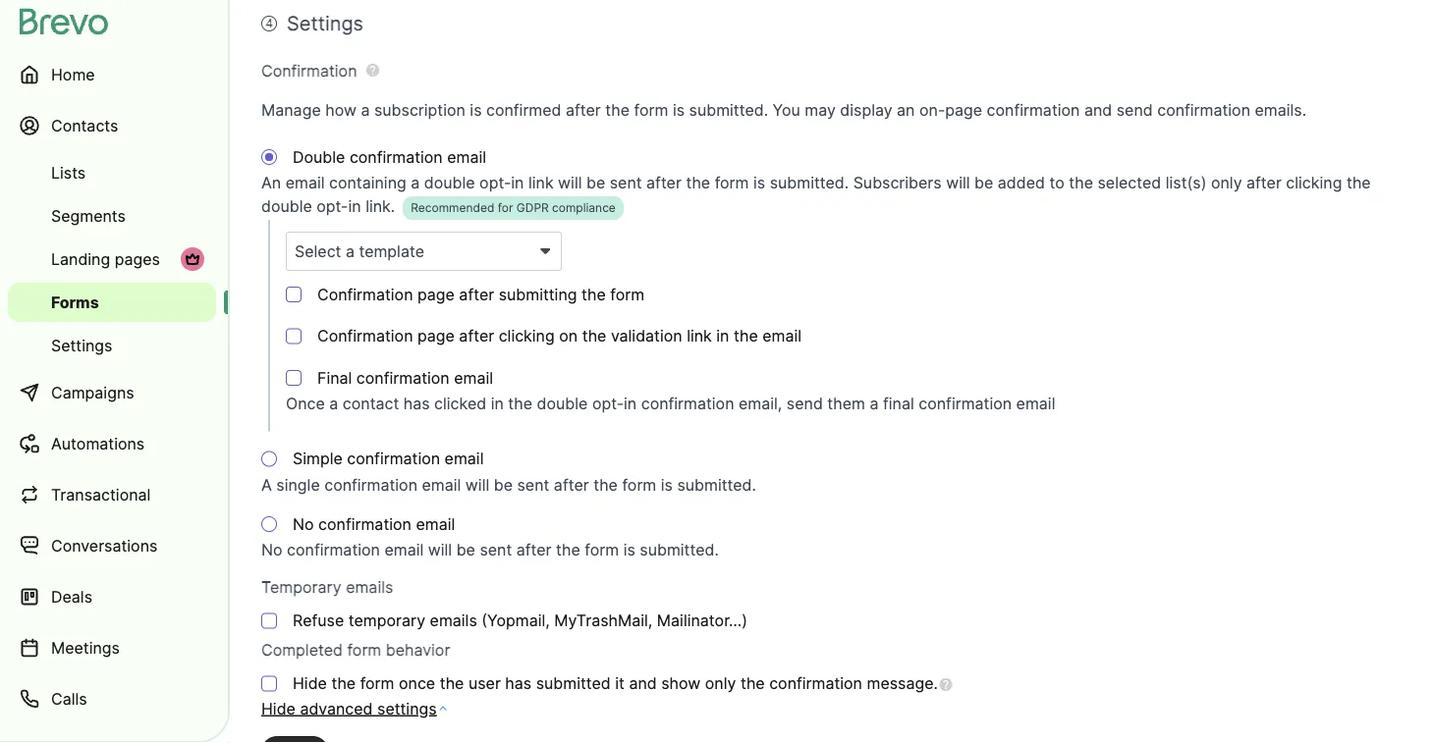 Task type: locate. For each thing, give the bounding box(es) containing it.
hide the form once the user has submitted it and show only the confirmation message.
[[293, 674, 938, 693]]

0 horizontal spatial clicking
[[499, 327, 555, 346]]

clicking inside an email containing a double opt-in link will be sent after the form is submitted. subscribers will be added to the selected list(s) only after clicking the double opt-in link.
[[1286, 173, 1342, 193]]

no down single
[[293, 515, 314, 534]]

no
[[293, 515, 314, 534], [261, 541, 282, 560]]

containing
[[329, 173, 406, 193]]

0 vertical spatial only
[[1211, 173, 1242, 193]]

2 horizontal spatial sent
[[610, 173, 642, 193]]

page right an
[[945, 100, 982, 119]]

submitted. down 'may'
[[770, 173, 849, 193]]

1 vertical spatial hide
[[261, 699, 296, 719]]

1 vertical spatial and
[[629, 674, 657, 693]]

has down final confirmation email at the left of page
[[403, 394, 430, 414]]

1 horizontal spatial opt-
[[479, 173, 511, 193]]

0 horizontal spatial link
[[528, 173, 554, 193]]

will
[[558, 173, 582, 193], [946, 173, 970, 193], [465, 475, 489, 495], [428, 541, 452, 560]]

0 vertical spatial clicking
[[1286, 173, 1342, 193]]

subscribers
[[853, 173, 942, 193]]

0 horizontal spatial send
[[787, 394, 823, 414]]

forms link
[[8, 283, 216, 322]]

double up recommended
[[424, 173, 475, 193]]

hide for hide advanced settings
[[261, 699, 296, 719]]

1 horizontal spatial link
[[687, 327, 712, 346]]

calls
[[51, 690, 87, 709]]

will right subscribers
[[946, 173, 970, 193]]

in right "validation"
[[716, 327, 729, 346]]

advanced
[[300, 699, 373, 719]]

page for confirmation page after submitting the form
[[417, 285, 455, 304]]

list(s)
[[1166, 173, 1207, 193]]

will up no confirmation email will be sent after the form is submitted.
[[465, 475, 489, 495]]

simple
[[293, 449, 343, 469]]

left___rvooi image
[[185, 251, 200, 267]]

double down confirmation page after clicking on the validation link in the email
[[537, 394, 588, 414]]

message.
[[867, 674, 938, 693]]

the
[[605, 100, 630, 119], [686, 173, 710, 193], [1069, 173, 1093, 193], [1347, 173, 1371, 193], [582, 285, 606, 304], [582, 327, 606, 346], [734, 327, 758, 346], [508, 394, 532, 414], [593, 475, 618, 495], [556, 541, 580, 560], [331, 674, 356, 693], [440, 674, 464, 693], [741, 674, 765, 693]]

show
[[661, 674, 701, 693]]

on-
[[919, 100, 945, 119]]

and up the selected
[[1084, 100, 1112, 119]]

1 vertical spatial has
[[505, 674, 532, 693]]

0 horizontal spatial emails
[[346, 578, 393, 597]]

emails up 'temporary'
[[346, 578, 393, 597]]

only right list(s)
[[1211, 173, 1242, 193]]

1 vertical spatial sent
[[517, 475, 549, 495]]

display
[[840, 100, 892, 119]]

contact
[[343, 394, 399, 414]]

0 horizontal spatial only
[[705, 674, 736, 693]]

1 horizontal spatial has
[[505, 674, 532, 693]]

0 vertical spatial send
[[1117, 100, 1153, 119]]

only inside an email containing a double opt-in link will be sent after the form is submitted. subscribers will be added to the selected list(s) only after clicking the double opt-in link.
[[1211, 173, 1242, 193]]

1 horizontal spatial clicking
[[1286, 173, 1342, 193]]

1 horizontal spatial only
[[1211, 173, 1242, 193]]

how
[[325, 100, 356, 119]]

0 vertical spatial link
[[528, 173, 554, 193]]

double
[[293, 147, 345, 166]]

link inside an email containing a double opt-in link will be sent after the form is submitted. subscribers will be added to the selected list(s) only after clicking the double opt-in link.
[[528, 173, 554, 193]]

no for no confirmation email will be sent after the form is submitted.
[[261, 541, 282, 560]]

only right show
[[705, 674, 736, 693]]

opt- up for
[[479, 173, 511, 193]]

0 vertical spatial sent
[[610, 173, 642, 193]]

is inside an email containing a double opt-in link will be sent after the form is submitted. subscribers will be added to the selected list(s) only after clicking the double opt-in link.
[[753, 173, 765, 193]]

segments
[[51, 206, 126, 225]]

hide advanced settings
[[261, 699, 437, 719]]

link for in
[[687, 327, 712, 346]]

final
[[883, 394, 914, 414]]

0 vertical spatial has
[[403, 394, 430, 414]]

mytrashmail,
[[554, 611, 653, 631]]

1 vertical spatial only
[[705, 674, 736, 693]]

1 vertical spatial confirmation
[[317, 285, 413, 304]]

1 horizontal spatial and
[[1084, 100, 1112, 119]]

conversations link
[[8, 523, 216, 570]]

page
[[945, 100, 982, 119], [417, 285, 455, 304], [417, 327, 455, 346]]

meetings link
[[8, 625, 216, 672]]

1 vertical spatial no
[[261, 541, 282, 560]]

link
[[528, 173, 554, 193], [687, 327, 712, 346]]

hide left advanced
[[261, 699, 296, 719]]

0 vertical spatial hide
[[293, 674, 327, 693]]

send left them
[[787, 394, 823, 414]]

validation
[[611, 327, 682, 346]]

transactional link
[[8, 471, 216, 519]]

opt- down containing on the left of the page
[[317, 197, 348, 216]]

final confirmation email
[[317, 368, 493, 388]]

0 horizontal spatial opt-
[[317, 197, 348, 216]]

confirmation for confirmation page after clicking on the validation link in the email
[[317, 327, 413, 346]]

0 vertical spatial double
[[424, 173, 475, 193]]

automations
[[51, 434, 145, 453]]

confirmation page after clicking on the validation link in the email
[[317, 327, 802, 346]]

0 vertical spatial page
[[945, 100, 982, 119]]

1 horizontal spatial emails
[[430, 611, 477, 631]]

0 horizontal spatial no
[[261, 541, 282, 560]]

on
[[559, 327, 578, 346]]

0 vertical spatial no
[[293, 515, 314, 534]]

campaigns link
[[8, 369, 216, 416]]

0 horizontal spatial sent
[[480, 541, 512, 560]]

link up gdpr
[[528, 173, 554, 193]]

segments link
[[8, 196, 216, 236]]

1 vertical spatial send
[[787, 394, 823, 414]]

1 vertical spatial link
[[687, 327, 712, 346]]

user
[[468, 674, 501, 693]]

email
[[447, 147, 486, 166], [286, 173, 325, 193], [762, 327, 802, 346], [454, 368, 493, 388], [1016, 394, 1055, 414], [445, 449, 484, 469], [422, 475, 461, 495], [416, 515, 455, 534], [384, 541, 424, 560]]

confirmation
[[261, 61, 357, 80], [317, 285, 413, 304], [317, 327, 413, 346]]

page down recommended
[[417, 285, 455, 304]]

transactional
[[51, 485, 151, 504]]

submitted. up the mailinator…)
[[640, 541, 719, 560]]

1 horizontal spatial no
[[293, 515, 314, 534]]

clicking down emails.
[[1286, 173, 1342, 193]]

clicking
[[1286, 173, 1342, 193], [499, 327, 555, 346]]

hide for hide the form once the user has submitted it and show only the confirmation message.
[[293, 674, 327, 693]]

for
[[498, 201, 513, 215]]

2 vertical spatial sent
[[480, 541, 512, 560]]

has right user
[[505, 674, 532, 693]]

a down double confirmation email
[[411, 173, 420, 193]]

1 vertical spatial page
[[417, 285, 455, 304]]

lists
[[51, 163, 86, 182]]

manage
[[261, 100, 321, 119]]

be
[[586, 173, 605, 193], [974, 173, 993, 193], [494, 475, 513, 495], [456, 541, 475, 560]]

only
[[1211, 173, 1242, 193], [705, 674, 736, 693]]

2 vertical spatial confirmation
[[317, 327, 413, 346]]

1 vertical spatial opt-
[[317, 197, 348, 216]]

4
[[265, 16, 273, 30]]

settings down forms
[[51, 336, 112, 355]]

submitted. inside an email containing a double opt-in link will be sent after the form is submitted. subscribers will be added to the selected list(s) only after clicking the double opt-in link.
[[770, 173, 849, 193]]

no up the temporary
[[261, 541, 282, 560]]

1 vertical spatial settings
[[51, 336, 112, 355]]

selected
[[1098, 173, 1161, 193]]

hide
[[293, 674, 327, 693], [261, 699, 296, 719]]

campaigns
[[51, 383, 134, 402]]

opt- down "validation"
[[592, 394, 624, 414]]

a inside an email containing a double opt-in link will be sent after the form is submitted. subscribers will be added to the selected list(s) only after clicking the double opt-in link.
[[411, 173, 420, 193]]

confirmation
[[987, 100, 1080, 119], [1157, 100, 1250, 119], [350, 147, 443, 166], [356, 368, 450, 388], [641, 394, 734, 414], [919, 394, 1012, 414], [347, 449, 440, 469], [324, 475, 417, 495], [318, 515, 411, 534], [287, 541, 380, 560], [769, 674, 862, 693]]

2 vertical spatial opt-
[[592, 394, 624, 414]]

emails up behavior
[[430, 611, 477, 631]]

0 vertical spatial confirmation
[[261, 61, 357, 80]]

emails
[[346, 578, 393, 597], [430, 611, 477, 631]]

hide down completed
[[293, 674, 327, 693]]

home
[[51, 65, 95, 84]]

an email containing a double opt-in link will be sent after the form is submitted. subscribers will be added to the selected list(s) only after clicking the double opt-in link.
[[261, 173, 1371, 216]]

contacts
[[51, 116, 118, 135]]

send up the selected
[[1117, 100, 1153, 119]]

2 vertical spatial page
[[417, 327, 455, 346]]

0 vertical spatial and
[[1084, 100, 1112, 119]]

after
[[566, 100, 601, 119], [646, 173, 682, 193], [1247, 173, 1282, 193], [459, 285, 494, 304], [459, 327, 494, 346], [554, 475, 589, 495], [516, 541, 552, 560]]

1 vertical spatial double
[[261, 197, 312, 216]]

sent up no confirmation email will be sent after the form is submitted.
[[517, 475, 549, 495]]

meetings
[[51, 638, 120, 658]]

temporary
[[348, 611, 425, 631]]

confirmation for confirmation page after submitting the form
[[317, 285, 413, 304]]

0 vertical spatial opt-
[[479, 173, 511, 193]]

sent down a single confirmation email will be sent after the form is submitted.
[[480, 541, 512, 560]]

sent inside an email containing a double opt-in link will be sent after the form is submitted. subscribers will be added to the selected list(s) only after clicking the double opt-in link.
[[610, 173, 642, 193]]

sent up compliance
[[610, 173, 642, 193]]

double down an
[[261, 197, 312, 216]]

and right it
[[629, 674, 657, 693]]

1 vertical spatial clicking
[[499, 327, 555, 346]]

deals
[[51, 587, 92, 607]]

submitted.
[[689, 100, 768, 119], [770, 173, 849, 193], [677, 475, 756, 495], [640, 541, 719, 560]]

clicking left on
[[499, 327, 555, 346]]

no for no confirmation email
[[293, 515, 314, 534]]

2 horizontal spatial double
[[537, 394, 588, 414]]

contacts link
[[8, 102, 216, 149]]

in
[[511, 173, 524, 193], [348, 197, 361, 216], [716, 327, 729, 346], [491, 394, 504, 414], [624, 394, 637, 414]]

link right "validation"
[[687, 327, 712, 346]]

0 horizontal spatial double
[[261, 197, 312, 216]]

confirmation page after submitting the form
[[317, 285, 644, 304]]

0 vertical spatial settings
[[287, 11, 363, 35]]

settings right 4
[[287, 11, 363, 35]]

1 vertical spatial emails
[[430, 611, 477, 631]]

page up final confirmation email at the left of page
[[417, 327, 455, 346]]

email inside an email containing a double opt-in link will be sent after the form is submitted. subscribers will be added to the selected list(s) only after clicking the double opt-in link.
[[286, 173, 325, 193]]

a
[[261, 475, 272, 495]]

a down the final
[[329, 394, 338, 414]]



Task type: vqa. For each thing, say whether or not it's contained in the screenshot.
Your within Grow Your Subscriber List With Beautiful Forms, Sync Existing Contacts, And Send Automated Emails With Brevo For Better Email Delivery.
no



Task type: describe. For each thing, give the bounding box(es) containing it.
submitting
[[499, 285, 577, 304]]

home link
[[8, 51, 216, 98]]

completed form behavior
[[261, 641, 450, 660]]

in left link.
[[348, 197, 361, 216]]

settings link
[[8, 326, 216, 365]]

once a contact has clicked in the double opt-in confirmation email, send them a final confirmation email
[[286, 394, 1055, 414]]

no confirmation email
[[293, 515, 455, 534]]

confirmed
[[486, 100, 561, 119]]

an
[[897, 100, 915, 119]]

be up no confirmation email will be sent after the form is submitted.
[[494, 475, 513, 495]]

subscription
[[374, 100, 465, 119]]

submitted. left you
[[689, 100, 768, 119]]

behavior
[[386, 641, 450, 660]]

calls link
[[8, 676, 216, 723]]

simple confirmation email
[[293, 449, 484, 469]]

submitted
[[536, 674, 611, 693]]

pages
[[115, 249, 160, 269]]

completed
[[261, 641, 343, 660]]

forms
[[51, 293, 99, 312]]

1 horizontal spatial sent
[[517, 475, 549, 495]]

in right clicked
[[491, 394, 504, 414]]

a left "final"
[[870, 394, 879, 414]]

emails.
[[1255, 100, 1307, 119]]

in up recommended for gdpr compliance
[[511, 173, 524, 193]]

settings
[[377, 699, 437, 719]]

no confirmation email will be sent after the form is submitted.
[[261, 541, 719, 560]]

will up compliance
[[558, 173, 582, 193]]

recommended for gdpr compliance
[[411, 201, 616, 215]]

single
[[276, 475, 320, 495]]

2 horizontal spatial opt-
[[592, 394, 624, 414]]

them
[[827, 394, 865, 414]]

double confirmation email
[[293, 147, 486, 166]]

to
[[1050, 173, 1065, 193]]

final
[[317, 368, 352, 388]]

link for will
[[528, 173, 554, 193]]

email,
[[739, 394, 782, 414]]

automations link
[[8, 420, 216, 468]]

be left added
[[974, 173, 993, 193]]

be up compliance
[[586, 173, 605, 193]]

0 horizontal spatial settings
[[51, 336, 112, 355]]

refuse
[[293, 611, 344, 631]]

1 horizontal spatial double
[[424, 173, 475, 193]]

recommended
[[411, 201, 495, 215]]

0 vertical spatial emails
[[346, 578, 393, 597]]

clicked
[[434, 394, 486, 414]]

compliance
[[552, 201, 616, 215]]

submitted. down the email,
[[677, 475, 756, 495]]

may
[[805, 100, 836, 119]]

once
[[399, 674, 435, 693]]

be down a single confirmation email will be sent after the form is submitted.
[[456, 541, 475, 560]]

landing pages link
[[8, 240, 216, 279]]

in down "validation"
[[624, 394, 637, 414]]

a right how at the top left of the page
[[361, 100, 370, 119]]

lists link
[[8, 153, 216, 193]]

mailinator…)
[[657, 611, 748, 631]]

0 horizontal spatial and
[[629, 674, 657, 693]]

form inside an email containing a double opt-in link will be sent after the form is submitted. subscribers will be added to the selected list(s) only after clicking the double opt-in link.
[[715, 173, 749, 193]]

landing
[[51, 249, 110, 269]]

link.
[[366, 197, 395, 216]]

0 horizontal spatial has
[[403, 394, 430, 414]]

gdpr
[[517, 201, 549, 215]]

it
[[615, 674, 625, 693]]

landing pages
[[51, 249, 160, 269]]

refuse temporary emails (yopmail, mytrashmail, mailinator…)
[[293, 611, 748, 631]]

added
[[998, 173, 1045, 193]]

an
[[261, 173, 281, 193]]

a single confirmation email will be sent after the form is submitted.
[[261, 475, 756, 495]]

page for confirmation page after clicking on the validation link in the email
[[417, 327, 455, 346]]

confirmation for confirmation
[[261, 61, 357, 80]]

1 horizontal spatial send
[[1117, 100, 1153, 119]]

once
[[286, 394, 325, 414]]

2 vertical spatial double
[[537, 394, 588, 414]]

temporary
[[261, 578, 341, 597]]

will down no confirmation email
[[428, 541, 452, 560]]

deals link
[[8, 574, 216, 621]]

temporary emails
[[261, 578, 393, 597]]

1 horizontal spatial settings
[[287, 11, 363, 35]]

you
[[773, 100, 800, 119]]

conversations
[[51, 536, 158, 555]]

manage how a subscription is confirmed after the form is submitted. you may display an on-page confirmation and send confirmation emails.
[[261, 100, 1307, 119]]

(yopmail,
[[482, 611, 550, 631]]



